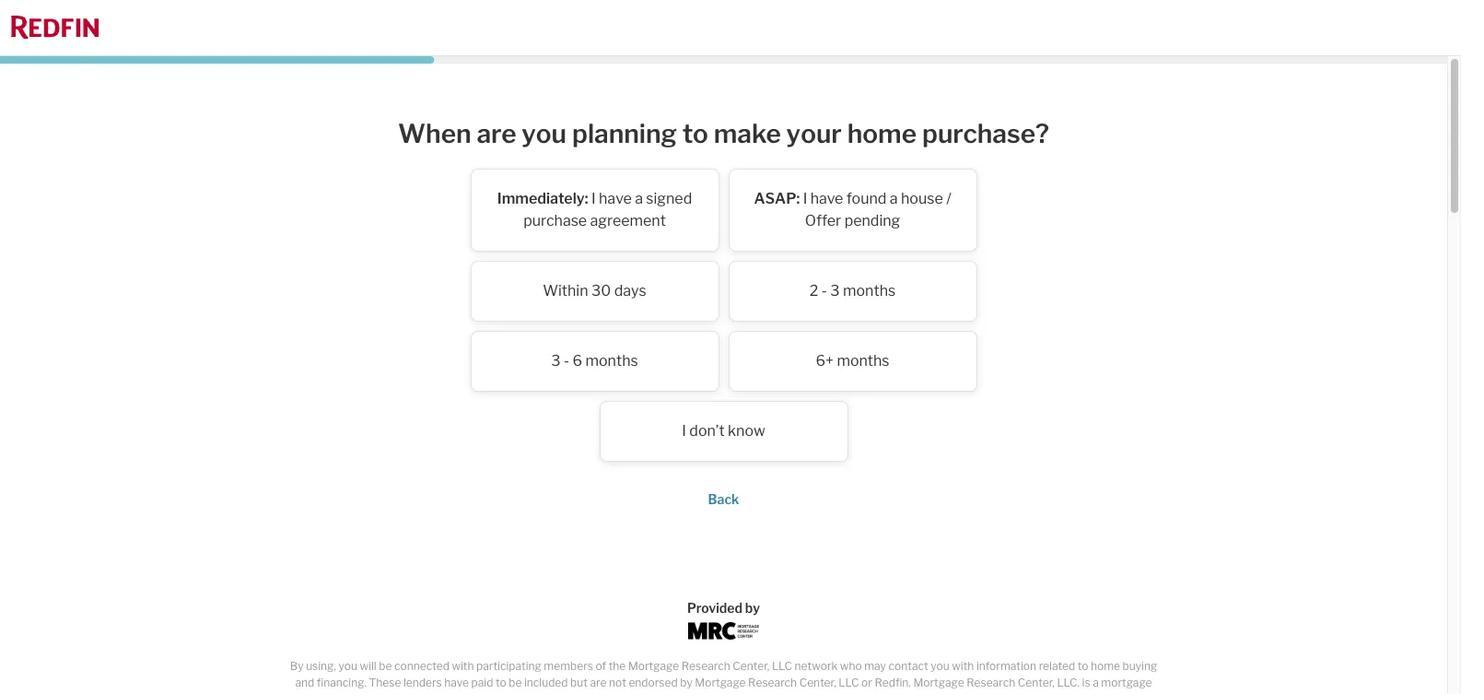 Task type: locate. For each thing, give the bounding box(es) containing it.
2 horizontal spatial i
[[803, 190, 808, 207]]

center, down related
[[1018, 676, 1055, 689]]

1 horizontal spatial have
[[599, 190, 632, 207]]

members
[[544, 659, 594, 673]]

0 horizontal spatial are
[[477, 118, 517, 149]]

by up mortgage research center image
[[746, 600, 761, 616]]

months for 3 - 6 months
[[586, 352, 638, 369]]

you for are
[[522, 118, 567, 149]]

of
[[596, 659, 607, 673]]

center, down network
[[800, 676, 837, 689]]

center,
[[733, 659, 770, 673], [800, 676, 837, 689], [1018, 676, 1055, 689]]

1 vertical spatial to
[[1078, 659, 1089, 673]]

months
[[843, 282, 896, 299], [586, 352, 638, 369], [837, 352, 890, 369]]

2 horizontal spatial -
[[822, 282, 828, 299]]

be down participating
[[509, 676, 522, 689]]

1 horizontal spatial by
[[746, 600, 761, 616]]

a inside i have a signed purchase agreement
[[635, 190, 643, 207]]

1 horizontal spatial 3
[[831, 282, 840, 299]]

3
[[831, 282, 840, 299], [551, 352, 561, 369]]

1 horizontal spatial to
[[683, 118, 709, 149]]

be up these
[[379, 659, 392, 673]]

asap: i have found a house / offer pending
[[754, 190, 952, 229]]

research down network
[[749, 676, 797, 689]]

within
[[543, 282, 589, 299]]

months right 6
[[586, 352, 638, 369]]

1 vertical spatial by
[[680, 676, 693, 689]]

1 vertical spatial be
[[509, 676, 522, 689]]

- for 3
[[564, 352, 570, 369]]

you right contact
[[931, 659, 950, 673]]

research down mortgage research center image
[[682, 659, 731, 673]]

you for using,
[[339, 659, 358, 673]]

0 horizontal spatial research
[[682, 659, 731, 673]]

0 vertical spatial by
[[746, 600, 761, 616]]

related
[[1039, 659, 1076, 673]]

3 right 2
[[831, 282, 840, 299]]

1 horizontal spatial a
[[890, 190, 898, 207]]

i for a
[[592, 190, 596, 207]]

have
[[599, 190, 632, 207], [811, 190, 844, 207], [445, 676, 469, 689]]

0 horizontal spatial i
[[592, 190, 596, 207]]

by inside by using, you will be connected with participating members of the mortgage research center, llc network who may contact you with information related to home buying and financing. these lenders have paid to be included but are not endorsed by mortgage research center, llc or redfin. mortgage research center, llc. is a mortgage licensee - nmls id 1907 (
[[680, 676, 693, 689]]

3 left 6
[[551, 352, 561, 369]]

llc
[[772, 659, 793, 673], [839, 676, 859, 689]]

you up financing.
[[339, 659, 358, 673]]

0 horizontal spatial 3
[[551, 352, 561, 369]]

to
[[683, 118, 709, 149], [1078, 659, 1089, 673], [496, 676, 507, 689]]

0 vertical spatial llc
[[772, 659, 793, 673]]

1 vertical spatial are
[[590, 676, 607, 689]]

0 horizontal spatial you
[[339, 659, 358, 673]]

-
[[822, 282, 828, 299], [564, 352, 570, 369], [414, 692, 419, 694]]

a inside asap: i have found a house / offer pending
[[890, 190, 898, 207]]

who
[[840, 659, 862, 673]]

3 - 6 months
[[551, 352, 638, 369]]

by using, you will be connected with participating members of the mortgage research center, llc network who may contact you with information related to home buying and financing. these lenders have paid to be included but are not endorsed by mortgage research center, llc or redfin. mortgage research center, llc. is a mortgage licensee - nmls id 1907 (
[[290, 659, 1158, 694]]

1 horizontal spatial are
[[590, 676, 607, 689]]

information
[[977, 659, 1037, 673]]

6
[[573, 352, 583, 369]]

financing.
[[317, 676, 367, 689]]

1 vertical spatial llc
[[839, 676, 859, 689]]

1907
[[469, 692, 496, 694]]

llc left network
[[772, 659, 793, 673]]

be
[[379, 659, 392, 673], [509, 676, 522, 689]]

to up the is
[[1078, 659, 1089, 673]]

have inside asap: i have found a house / offer pending
[[811, 190, 844, 207]]

2 vertical spatial -
[[414, 692, 419, 694]]

0 horizontal spatial a
[[635, 190, 643, 207]]

0 vertical spatial are
[[477, 118, 517, 149]]

are right when
[[477, 118, 517, 149]]

0 horizontal spatial to
[[496, 676, 507, 689]]

you
[[522, 118, 567, 149], [339, 659, 358, 673], [931, 659, 950, 673]]

when are you planning to make your home purchase?
[[398, 118, 1050, 149]]

0 horizontal spatial by
[[680, 676, 693, 689]]

1 horizontal spatial be
[[509, 676, 522, 689]]

i left don't
[[682, 422, 687, 439]]

1 horizontal spatial with
[[952, 659, 975, 673]]

by
[[746, 600, 761, 616], [680, 676, 693, 689]]

0 vertical spatial be
[[379, 659, 392, 673]]

/
[[947, 190, 952, 207]]

llc down who
[[839, 676, 859, 689]]

a right found at the top of page
[[890, 190, 898, 207]]

0 horizontal spatial be
[[379, 659, 392, 673]]

with
[[452, 659, 474, 673], [952, 659, 975, 673]]

included
[[524, 676, 568, 689]]

have up offer
[[811, 190, 844, 207]]

0 horizontal spatial -
[[414, 692, 419, 694]]

to up (
[[496, 676, 507, 689]]

a right the is
[[1093, 676, 1099, 689]]

house
[[901, 190, 944, 207]]

0 horizontal spatial have
[[445, 676, 469, 689]]

1 horizontal spatial mortgage
[[695, 676, 746, 689]]

when
[[398, 118, 472, 149]]

i inside i have a signed purchase agreement
[[592, 190, 596, 207]]

mortgage
[[629, 659, 679, 673], [695, 676, 746, 689], [914, 676, 965, 689]]

research
[[682, 659, 731, 673], [749, 676, 797, 689], [967, 676, 1016, 689]]

2 with from the left
[[952, 659, 975, 673]]

1 horizontal spatial i
[[682, 422, 687, 439]]

2 horizontal spatial a
[[1093, 676, 1099, 689]]

1 horizontal spatial -
[[564, 352, 570, 369]]

paid
[[472, 676, 494, 689]]

have up agreement
[[599, 190, 632, 207]]

2 horizontal spatial have
[[811, 190, 844, 207]]

with up paid on the left bottom
[[452, 659, 474, 673]]

mortgage down contact
[[914, 676, 965, 689]]

mortgage down mortgage research center image
[[695, 676, 746, 689]]

- down the lenders
[[414, 692, 419, 694]]

by right endorsed
[[680, 676, 693, 689]]

i inside asap: i have found a house / offer pending
[[803, 190, 808, 207]]

- left 6
[[564, 352, 570, 369]]

0 vertical spatial to
[[683, 118, 709, 149]]

with left information
[[952, 659, 975, 673]]

home
[[1091, 659, 1121, 673]]

will
[[360, 659, 377, 673]]

1 vertical spatial -
[[564, 352, 570, 369]]

months for 2 - 3 months
[[843, 282, 896, 299]]

i right asap:
[[803, 190, 808, 207]]

center, down mortgage research center image
[[733, 659, 770, 673]]

to left make
[[683, 118, 709, 149]]

- inside by using, you will be connected with participating members of the mortgage research center, llc network who may contact you with information related to home buying and financing. these lenders have paid to be included but are not endorsed by mortgage research center, llc or redfin. mortgage research center, llc. is a mortgage licensee - nmls id 1907 (
[[414, 692, 419, 694]]

you up immediately:
[[522, 118, 567, 149]]

i don't know
[[682, 422, 766, 439]]

a up agreement
[[635, 190, 643, 207]]

a
[[635, 190, 643, 207], [890, 190, 898, 207], [1093, 676, 1099, 689]]

0 horizontal spatial with
[[452, 659, 474, 673]]

i up agreement
[[592, 190, 596, 207]]

have up id
[[445, 676, 469, 689]]

i
[[592, 190, 596, 207], [803, 190, 808, 207], [682, 422, 687, 439]]

research down information
[[967, 676, 1016, 689]]

licensee
[[369, 692, 412, 694]]

are
[[477, 118, 517, 149], [590, 676, 607, 689]]

1 vertical spatial 3
[[551, 352, 561, 369]]

2 horizontal spatial to
[[1078, 659, 1089, 673]]

- right 2
[[822, 282, 828, 299]]

2
[[810, 282, 819, 299]]

have inside i have a signed purchase agreement
[[599, 190, 632, 207]]

mortgage up endorsed
[[629, 659, 679, 673]]

30
[[592, 282, 611, 299]]

0 vertical spatial -
[[822, 282, 828, 299]]

months right 2
[[843, 282, 896, 299]]

are down of
[[590, 676, 607, 689]]

1 horizontal spatial you
[[522, 118, 567, 149]]

asap:
[[754, 190, 800, 207]]

mortgage
[[1102, 676, 1153, 689]]



Task type: vqa. For each thing, say whether or not it's contained in the screenshot.
the buying
yes



Task type: describe. For each thing, give the bounding box(es) containing it.
mortgage research center image
[[688, 622, 760, 640]]

home purchase?
[[848, 118, 1050, 149]]

2 horizontal spatial center,
[[1018, 676, 1055, 689]]

endorsed
[[629, 676, 678, 689]]

buying
[[1123, 659, 1158, 673]]

pending
[[845, 212, 901, 229]]

lenders
[[404, 676, 442, 689]]

by
[[290, 659, 304, 673]]

- for 2
[[822, 282, 828, 299]]

is
[[1083, 676, 1091, 689]]

and
[[295, 676, 315, 689]]

when are you planning to make your home purchase? option group
[[355, 168, 1093, 471]]

signed
[[646, 190, 692, 207]]

have inside by using, you will be connected with participating members of the mortgage research center, llc network who may contact you with information related to home buying and financing. these lenders have paid to be included but are not endorsed by mortgage research center, llc or redfin. mortgage research center, llc. is a mortgage licensee - nmls id 1907 (
[[445, 676, 469, 689]]

2 horizontal spatial you
[[931, 659, 950, 673]]

but
[[571, 676, 588, 689]]

id
[[456, 692, 467, 694]]

2 - 3 months
[[810, 282, 896, 299]]

participating
[[477, 659, 542, 673]]

may
[[865, 659, 887, 673]]

redfin.
[[875, 676, 911, 689]]

purchase
[[524, 212, 587, 229]]

6+
[[816, 352, 834, 369]]

know
[[728, 422, 766, 439]]

2 horizontal spatial mortgage
[[914, 676, 965, 689]]

1 horizontal spatial center,
[[800, 676, 837, 689]]

using,
[[306, 659, 336, 673]]

are inside by using, you will be connected with participating members of the mortgage research center, llc network who may contact you with information related to home buying and financing. these lenders have paid to be included but are not endorsed by mortgage research center, llc or redfin. mortgage research center, llc. is a mortgage licensee - nmls id 1907 (
[[590, 676, 607, 689]]

1 horizontal spatial llc
[[839, 676, 859, 689]]

(
[[498, 692, 501, 694]]

a inside by using, you will be connected with participating members of the mortgage research center, llc network who may contact you with information related to home buying and financing. these lenders have paid to be included but are not endorsed by mortgage research center, llc or redfin. mortgage research center, llc. is a mortgage licensee - nmls id 1907 (
[[1093, 676, 1099, 689]]

0 horizontal spatial center,
[[733, 659, 770, 673]]

the
[[609, 659, 626, 673]]

your
[[787, 118, 842, 149]]

days
[[614, 282, 647, 299]]

1 with from the left
[[452, 659, 474, 673]]

2 horizontal spatial research
[[967, 676, 1016, 689]]

network
[[795, 659, 838, 673]]

these
[[369, 676, 401, 689]]

contact
[[889, 659, 929, 673]]

immediately:
[[498, 190, 589, 207]]

planning
[[572, 118, 677, 149]]

back button
[[708, 491, 740, 507]]

0 horizontal spatial llc
[[772, 659, 793, 673]]

i have a signed purchase agreement
[[524, 190, 692, 229]]

6+ months
[[816, 352, 890, 369]]

offer
[[805, 212, 842, 229]]

1 horizontal spatial research
[[749, 676, 797, 689]]

0 vertical spatial 3
[[831, 282, 840, 299]]

make
[[714, 118, 781, 149]]

within 30 days
[[543, 282, 647, 299]]

connected
[[395, 659, 450, 673]]

back
[[708, 491, 740, 507]]

0 horizontal spatial mortgage
[[629, 659, 679, 673]]

i for know
[[682, 422, 687, 439]]

provided by
[[687, 600, 761, 616]]

found
[[847, 190, 887, 207]]

not
[[609, 676, 627, 689]]

provided
[[687, 600, 743, 616]]

nmls
[[421, 692, 453, 694]]

llc.
[[1058, 676, 1080, 689]]

agreement
[[590, 212, 666, 229]]

don't
[[690, 422, 725, 439]]

months right "6+"
[[837, 352, 890, 369]]

or
[[862, 676, 873, 689]]

2 vertical spatial to
[[496, 676, 507, 689]]



